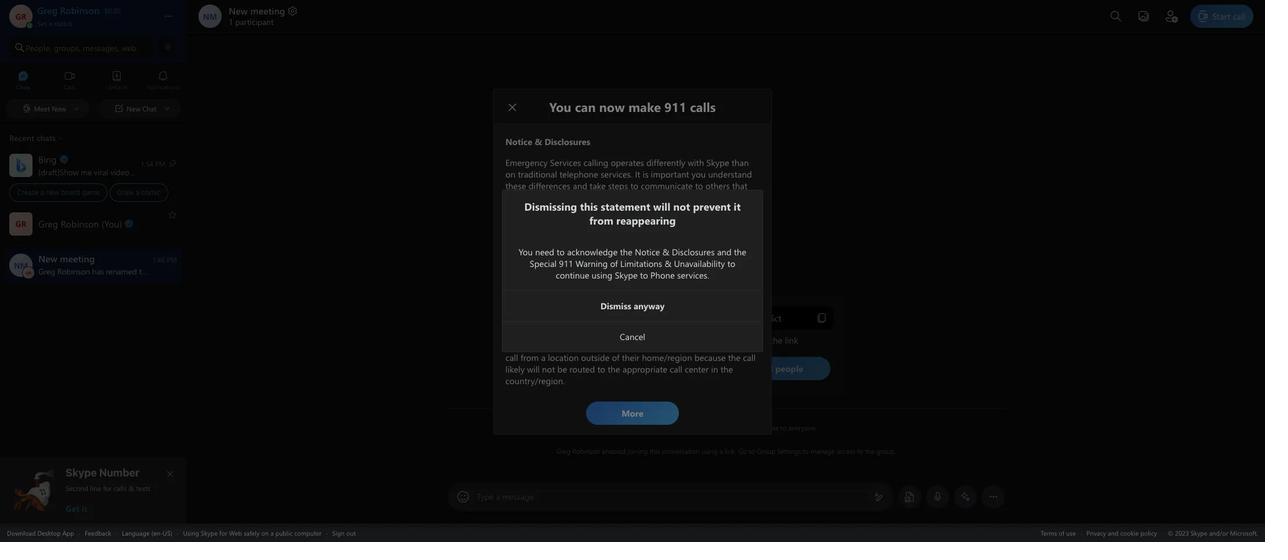 Task type: describe. For each thing, give the bounding box(es) containing it.
to right "go"
[[749, 446, 755, 456]]

web
[[229, 528, 242, 537]]

meeting
[[250, 5, 285, 17]]

type
[[477, 491, 494, 502]]

greg robinson enabled joining this conversation using a link. go to group settings to manage access to the group.
[[556, 446, 896, 456]]

skype number
[[66, 467, 139, 479]]

visible
[[760, 423, 779, 432]]

sign
[[332, 528, 345, 537]]

game
[[82, 188, 100, 197]]

a for new
[[40, 188, 44, 197]]

link.
[[725, 446, 737, 456]]

manage
[[811, 446, 835, 456]]

board
[[61, 188, 80, 197]]

[draft]show
[[38, 166, 79, 177]]

new meeting
[[229, 5, 285, 17]]

skype number element
[[10, 467, 177, 514]]

enabled
[[602, 446, 626, 456]]

tiktok
[[146, 166, 168, 177]]

today heading
[[448, 395, 1005, 416]]

terms of use
[[1041, 528, 1076, 537]]

this
[[650, 446, 660, 456]]

web
[[122, 42, 136, 53]]

set
[[37, 19, 47, 28]]

has
[[682, 423, 692, 432]]

new
[[229, 5, 248, 17]]

second
[[66, 484, 88, 493]]

privacy and cookie policy
[[1087, 528, 1157, 537]]

robinson for enabled joining this conversation using a link. go to group settings to manage access to the group.
[[572, 446, 600, 456]]

chat
[[724, 423, 737, 432]]

terms of use link
[[1041, 528, 1076, 537]]

to right settings
[[803, 446, 809, 456]]

made
[[694, 423, 711, 432]]

Type a message text field
[[478, 491, 865, 503]]

language (en-us)
[[122, 528, 172, 537]]

status
[[54, 19, 72, 28]]

new
[[46, 188, 59, 197]]

using
[[183, 528, 199, 537]]

line
[[90, 484, 101, 493]]

greg robinson has made the chat history visible to everyone
[[636, 423, 816, 432]]

to right access
[[857, 446, 863, 456]]

using skype for web safely on a public computer
[[183, 528, 322, 537]]

me
[[81, 166, 92, 177]]

create
[[17, 188, 38, 197]]

use
[[1066, 528, 1076, 537]]

set a status
[[37, 19, 72, 28]]

to right "visible" at the right bottom of page
[[781, 423, 787, 432]]

download desktop app link
[[7, 528, 74, 537]]

and
[[1108, 528, 1119, 537]]

group.
[[877, 446, 896, 456]]

using skype for web safely on a public computer link
[[183, 528, 322, 537]]

number
[[99, 467, 139, 479]]

feedback link
[[85, 528, 111, 537]]

for for web
[[219, 528, 227, 537]]

app
[[62, 528, 74, 537]]

(en-
[[151, 528, 163, 537]]

using
[[702, 446, 718, 456]]

policy
[[1141, 528, 1157, 537]]

get it
[[66, 503, 87, 514]]

texts
[[136, 484, 151, 493]]

out
[[346, 528, 356, 537]]

a for message
[[496, 491, 500, 502]]

download
[[7, 528, 36, 537]]

download desktop app
[[7, 528, 74, 537]]

sign out link
[[332, 528, 356, 537]]

safely
[[244, 528, 260, 537]]

people, groups, messages, web
[[26, 42, 136, 53]]



Task type: vqa. For each thing, say whether or not it's contained in the screenshot.
newtopic . And if you want to give me feedback, just report a concern.
no



Task type: locate. For each thing, give the bounding box(es) containing it.
tab list
[[0, 66, 186, 98]]

viral
[[94, 166, 108, 177]]

calls
[[114, 484, 127, 493]]

computer
[[294, 528, 322, 537]]

0 horizontal spatial for
[[103, 484, 112, 493]]

privacy and cookie policy link
[[1087, 528, 1157, 537]]

a for status
[[49, 19, 52, 28]]

1 vertical spatial greg
[[556, 446, 571, 456]]

robinson left has
[[653, 423, 680, 432]]

0 vertical spatial the
[[713, 423, 722, 432]]

0 vertical spatial greg
[[636, 423, 651, 432]]

a right type
[[496, 491, 500, 502]]

a left new
[[40, 188, 44, 197]]

1 vertical spatial for
[[219, 528, 227, 537]]

us)
[[163, 528, 172, 537]]

desktop
[[37, 528, 61, 537]]

a inside button
[[49, 19, 52, 28]]

1 horizontal spatial robinson
[[653, 423, 680, 432]]

skype right using
[[201, 528, 218, 537]]

for left "web"
[[219, 528, 227, 537]]

get
[[66, 503, 79, 514]]

language
[[122, 528, 150, 537]]

messages,
[[83, 42, 119, 53]]

a right draw
[[136, 188, 140, 197]]

of
[[1059, 528, 1065, 537]]

&
[[129, 484, 134, 493]]

on right 'safely'
[[261, 528, 269, 537]]

1 horizontal spatial on
[[261, 528, 269, 537]]

greg left 'enabled'
[[556, 446, 571, 456]]

greg for greg robinson enabled joining this conversation using a link. go to group settings to manage access to the group.
[[556, 446, 571, 456]]

it
[[82, 503, 87, 514]]

0 horizontal spatial greg
[[556, 446, 571, 456]]

1 vertical spatial robinson
[[572, 446, 600, 456]]

history
[[738, 423, 759, 432]]

people, groups, messages, web button
[[9, 37, 154, 58]]

a left link.
[[719, 446, 723, 456]]

1 vertical spatial skype
[[201, 528, 218, 537]]

create a new board game
[[17, 188, 100, 197]]

on left the "tiktok"
[[135, 166, 144, 177]]

people,
[[26, 42, 52, 53]]

draw
[[117, 188, 134, 197]]

a left public
[[271, 528, 274, 537]]

the
[[713, 423, 722, 432], [865, 446, 875, 456]]

1 horizontal spatial for
[[219, 528, 227, 537]]

feedback
[[85, 528, 111, 537]]

terms
[[1041, 528, 1057, 537]]

message
[[502, 491, 534, 502]]

a right set
[[49, 19, 52, 28]]

for right 'line'
[[103, 484, 112, 493]]

to
[[781, 423, 787, 432], [749, 446, 755, 456], [803, 446, 809, 456], [857, 446, 863, 456]]

greg for greg robinson has made the chat history visible to everyone
[[636, 423, 651, 432]]

settings
[[777, 446, 801, 456]]

videos
[[110, 166, 133, 177]]

language (en-us) link
[[122, 528, 172, 537]]

robinson left 'enabled'
[[572, 446, 600, 456]]

1 horizontal spatial greg
[[636, 423, 651, 432]]

cookie
[[1120, 528, 1139, 537]]

0 horizontal spatial skype
[[66, 467, 97, 479]]

a for comic
[[136, 188, 140, 197]]

robinson for has made the chat history visible to everyone
[[653, 423, 680, 432]]

groups,
[[54, 42, 81, 53]]

the left group.
[[865, 446, 875, 456]]

0 vertical spatial on
[[135, 166, 144, 177]]

comic
[[142, 188, 161, 197]]

draw a comic
[[117, 188, 161, 197]]

on
[[135, 166, 144, 177], [261, 528, 269, 537]]

for for calls
[[103, 484, 112, 493]]

greg up joining
[[636, 423, 651, 432]]

0 vertical spatial skype
[[66, 467, 97, 479]]

for inside the skype number element
[[103, 484, 112, 493]]

conversation
[[662, 446, 700, 456]]

0 vertical spatial for
[[103, 484, 112, 493]]

type a message
[[477, 491, 534, 502]]

group
[[757, 446, 775, 456]]

new meeting button
[[229, 5, 299, 17]]

robinson
[[653, 423, 680, 432], [572, 446, 600, 456]]

1 vertical spatial on
[[261, 528, 269, 537]]

1 horizontal spatial skype
[[201, 528, 218, 537]]

1 horizontal spatial the
[[865, 446, 875, 456]]

0 horizontal spatial robinson
[[572, 446, 600, 456]]

second line for calls & texts
[[66, 484, 151, 493]]

skype up second
[[66, 467, 97, 479]]

the left chat
[[713, 423, 722, 432]]

0 vertical spatial robinson
[[653, 423, 680, 432]]

public
[[276, 528, 293, 537]]

greg
[[636, 423, 651, 432], [556, 446, 571, 456]]

everyone
[[789, 423, 816, 432]]

1 vertical spatial the
[[865, 446, 875, 456]]

[draft]show me viral videos on tiktok
[[38, 166, 168, 177]]

access
[[837, 446, 856, 456]]

privacy
[[1087, 528, 1106, 537]]

go
[[738, 446, 747, 456]]

joining
[[628, 446, 648, 456]]

skype
[[66, 467, 97, 479], [201, 528, 218, 537]]

0 horizontal spatial on
[[135, 166, 144, 177]]

set a status button
[[37, 16, 152, 28]]

sign out
[[332, 528, 356, 537]]

0 horizontal spatial the
[[713, 423, 722, 432]]

a
[[49, 19, 52, 28], [40, 188, 44, 197], [136, 188, 140, 197], [719, 446, 723, 456], [496, 491, 500, 502], [271, 528, 274, 537]]



